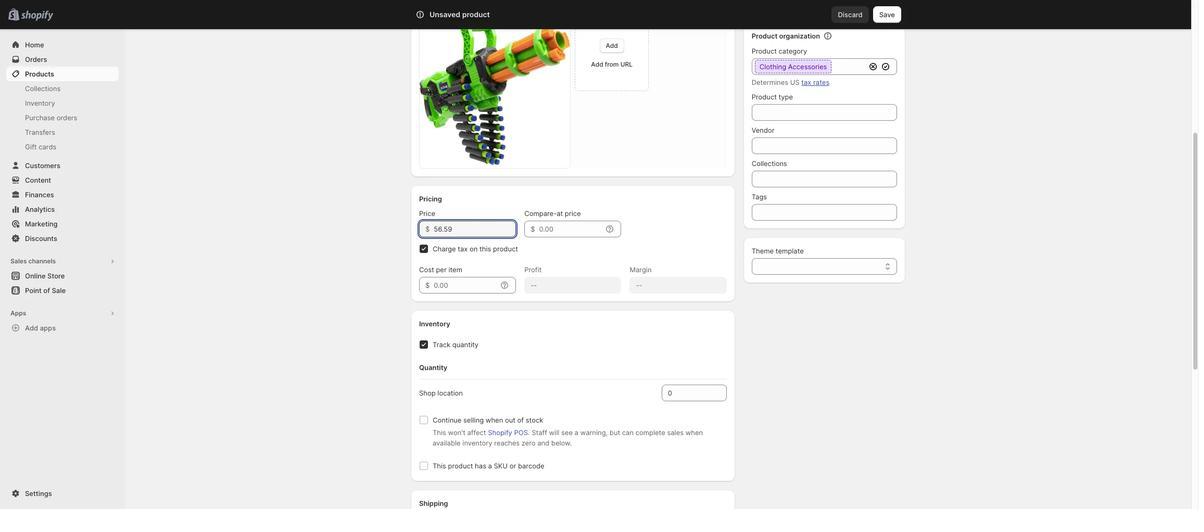 Task type: locate. For each thing, give the bounding box(es) containing it.
0 vertical spatial when
[[486, 416, 503, 425]]

when up shopify
[[486, 416, 503, 425]]

0 horizontal spatial add
[[25, 324, 38, 332]]

0 horizontal spatial a
[[488, 462, 492, 470]]

1 horizontal spatial a
[[575, 429, 579, 437]]

0 vertical spatial collections
[[25, 84, 61, 93]]

2 vertical spatial add
[[25, 324, 38, 332]]

product up product category
[[752, 32, 778, 40]]

collections down products
[[25, 84, 61, 93]]

0 horizontal spatial inventory
[[25, 99, 55, 107]]

warning,
[[580, 429, 608, 437]]

0 horizontal spatial tax
[[458, 245, 468, 253]]

of right out
[[517, 416, 524, 425]]

a inside '. staff will see a warning, but can complete sales when available inventory reaches zero and below.'
[[575, 429, 579, 437]]

sales
[[667, 429, 684, 437]]

a right see
[[575, 429, 579, 437]]

shopify image
[[21, 11, 53, 21]]

1 vertical spatial product
[[752, 47, 777, 55]]

1 this from the top
[[433, 429, 446, 437]]

add for add apps
[[25, 324, 38, 332]]

shop location
[[419, 389, 463, 398]]

$ down the price
[[425, 225, 430, 233]]

product down determines
[[752, 93, 777, 101]]

sku
[[494, 462, 508, 470]]

None number field
[[662, 385, 711, 402]]

staff
[[532, 429, 547, 437]]

content link
[[6, 173, 119, 187]]

category
[[779, 47, 807, 55]]

add up add from url button
[[606, 42, 618, 49]]

0 vertical spatial this
[[433, 429, 446, 437]]

1 horizontal spatial when
[[686, 429, 703, 437]]

2 this from the top
[[433, 462, 446, 470]]

product
[[462, 10, 490, 19], [493, 245, 518, 253], [448, 462, 473, 470]]

0 vertical spatial of
[[43, 286, 50, 295]]

0 vertical spatial tax
[[802, 78, 812, 86]]

type
[[779, 93, 793, 101]]

affect
[[467, 429, 486, 437]]

online store button
[[0, 269, 125, 283]]

1 horizontal spatial collections
[[752, 159, 787, 168]]

this
[[480, 245, 491, 253]]

1 vertical spatial add
[[591, 60, 603, 68]]

won't
[[448, 429, 466, 437]]

product right this
[[493, 245, 518, 253]]

discounts link
[[6, 231, 119, 246]]

inventory up track
[[419, 320, 450, 328]]

1 horizontal spatial inventory
[[419, 320, 450, 328]]

add left apps
[[25, 324, 38, 332]]

0 horizontal spatial of
[[43, 286, 50, 295]]

this down available
[[433, 462, 446, 470]]

home link
[[6, 37, 119, 52]]

but
[[610, 429, 620, 437]]

unsaved product
[[430, 10, 490, 19]]

sale
[[52, 286, 66, 295]]

discounts
[[25, 234, 57, 243]]

products link
[[6, 67, 119, 81]]

add inside button
[[25, 324, 38, 332]]

1 vertical spatial when
[[686, 429, 703, 437]]

add apps
[[25, 324, 56, 332]]

save
[[879, 10, 895, 19]]

tax
[[802, 78, 812, 86], [458, 245, 468, 253]]

vendor
[[752, 126, 775, 134]]

inventory up purchase
[[25, 99, 55, 107]]

Compare-at price text field
[[539, 221, 603, 238]]

this up available
[[433, 429, 446, 437]]

orders
[[25, 55, 47, 64]]

discard button
[[832, 6, 869, 23]]

$
[[425, 225, 430, 233], [531, 225, 535, 233], [425, 281, 430, 290]]

shopify
[[488, 429, 512, 437]]

.
[[528, 429, 530, 437]]

0 vertical spatial add
[[606, 42, 618, 49]]

a right has
[[488, 462, 492, 470]]

$ for cost per item
[[425, 281, 430, 290]]

tax right the us
[[802, 78, 812, 86]]

shop
[[419, 389, 436, 398]]

zero
[[522, 439, 536, 448]]

point of sale
[[25, 286, 66, 295]]

this
[[433, 429, 446, 437], [433, 462, 446, 470]]

of left sale
[[43, 286, 50, 295]]

inventory
[[463, 439, 492, 448]]

theme
[[752, 247, 774, 255]]

marketing
[[25, 220, 58, 228]]

add from url
[[591, 60, 633, 68]]

price
[[419, 210, 435, 218]]

available
[[433, 439, 461, 448]]

1 vertical spatial of
[[517, 416, 524, 425]]

0 horizontal spatial collections
[[25, 84, 61, 93]]

collections down 'vendor'
[[752, 159, 787, 168]]

pos
[[514, 429, 528, 437]]

product down product organization
[[752, 47, 777, 55]]

$ for price
[[425, 225, 430, 233]]

a
[[575, 429, 579, 437], [488, 462, 492, 470]]

sales channels button
[[6, 254, 119, 269]]

1 vertical spatial collections
[[752, 159, 787, 168]]

shipping
[[419, 500, 448, 508]]

inventory link
[[6, 96, 119, 110]]

product left has
[[448, 462, 473, 470]]

analytics link
[[6, 202, 119, 217]]

quantity
[[419, 364, 447, 372]]

Product type text field
[[752, 104, 897, 121]]

add inside button
[[606, 42, 618, 49]]

0 vertical spatial a
[[575, 429, 579, 437]]

products
[[25, 70, 54, 78]]

$ down compare-
[[531, 225, 535, 233]]

add for add
[[606, 42, 618, 49]]

orders link
[[6, 52, 119, 67]]

1 horizontal spatial tax
[[802, 78, 812, 86]]

add left from
[[591, 60, 603, 68]]

2 horizontal spatial add
[[606, 42, 618, 49]]

shopify pos link
[[488, 429, 528, 437]]

2 product from the top
[[752, 47, 777, 55]]

marketing link
[[6, 217, 119, 231]]

0 vertical spatial inventory
[[25, 99, 55, 107]]

orders
[[57, 114, 77, 122]]

1 product from the top
[[752, 32, 778, 40]]

product for product type
[[752, 93, 777, 101]]

product
[[752, 32, 778, 40], [752, 47, 777, 55], [752, 93, 777, 101]]

1 horizontal spatial of
[[517, 416, 524, 425]]

will
[[549, 429, 560, 437]]

2 vertical spatial product
[[448, 462, 473, 470]]

0 vertical spatial product
[[462, 10, 490, 19]]

when inside '. staff will see a warning, but can complete sales when available inventory reaches zero and below.'
[[686, 429, 703, 437]]

this product has a sku or barcode
[[433, 462, 545, 470]]

compare-at price
[[525, 210, 581, 218]]

product right unsaved
[[462, 10, 490, 19]]

Product category text field
[[752, 58, 866, 75]]

0 vertical spatial product
[[752, 32, 778, 40]]

at
[[557, 210, 563, 218]]

tax left the on
[[458, 245, 468, 253]]

complete
[[636, 429, 665, 437]]

us
[[790, 78, 800, 86]]

3 product from the top
[[752, 93, 777, 101]]

1 horizontal spatial add
[[591, 60, 603, 68]]

unsaved
[[430, 10, 460, 19]]

when right sales
[[686, 429, 703, 437]]

$ down cost
[[425, 281, 430, 290]]

product for product category
[[752, 47, 777, 55]]

online
[[25, 272, 46, 280]]

2 vertical spatial product
[[752, 93, 777, 101]]

or
[[510, 462, 516, 470]]

point
[[25, 286, 42, 295]]

add apps button
[[6, 321, 119, 335]]

1 vertical spatial this
[[433, 462, 446, 470]]



Task type: vqa. For each thing, say whether or not it's contained in the screenshot.
2nd 'This' from the top
yes



Task type: describe. For each thing, give the bounding box(es) containing it.
analytics
[[25, 205, 55, 214]]

determines us tax rates
[[752, 78, 830, 86]]

search button
[[445, 6, 747, 23]]

customers
[[25, 161, 60, 170]]

online store
[[25, 272, 65, 280]]

this for this product has a sku or barcode
[[433, 462, 446, 470]]

customers link
[[6, 158, 119, 173]]

quantity
[[452, 341, 479, 349]]

settings link
[[6, 486, 119, 501]]

url
[[621, 60, 633, 68]]

product organization
[[752, 32, 820, 40]]

discard
[[838, 10, 863, 19]]

cost
[[419, 266, 434, 274]]

from
[[605, 60, 619, 68]]

Collections text field
[[752, 171, 897, 187]]

cards
[[39, 143, 56, 151]]

Tags text field
[[752, 204, 897, 221]]

save button
[[873, 6, 901, 23]]

Profit text field
[[525, 277, 622, 294]]

see
[[561, 429, 573, 437]]

gift cards
[[25, 143, 56, 151]]

track quantity
[[433, 341, 479, 349]]

content
[[25, 176, 51, 184]]

margin
[[630, 266, 652, 274]]

pricing
[[419, 195, 442, 203]]

home
[[25, 41, 44, 49]]

1 vertical spatial product
[[493, 245, 518, 253]]

determines
[[752, 78, 788, 86]]

search
[[462, 10, 484, 19]]

product for unsaved product
[[462, 10, 490, 19]]

add from url button
[[591, 60, 633, 68]]

stock
[[526, 416, 543, 425]]

point of sale link
[[6, 283, 119, 298]]

1 vertical spatial a
[[488, 462, 492, 470]]

this for this won't affect shopify pos
[[433, 429, 446, 437]]

finances
[[25, 191, 54, 199]]

on
[[470, 245, 478, 253]]

organization
[[779, 32, 820, 40]]

can
[[622, 429, 634, 437]]

selling
[[464, 416, 484, 425]]

0 horizontal spatial when
[[486, 416, 503, 425]]

add button
[[600, 38, 624, 53]]

location
[[438, 389, 463, 398]]

product type
[[752, 93, 793, 101]]

purchase
[[25, 114, 55, 122]]

gift cards link
[[6, 140, 119, 154]]

barcode
[[518, 462, 545, 470]]

and
[[538, 439, 550, 448]]

finances link
[[6, 187, 119, 202]]

1 vertical spatial tax
[[458, 245, 468, 253]]

channels
[[28, 257, 56, 265]]

charge tax on this product
[[433, 245, 518, 253]]

transfers link
[[6, 125, 119, 140]]

inventory inside inventory link
[[25, 99, 55, 107]]

apps
[[40, 324, 56, 332]]

transfers
[[25, 128, 55, 136]]

add for add from url
[[591, 60, 603, 68]]

product for product organization
[[752, 32, 778, 40]]

gift
[[25, 143, 37, 151]]

continue selling when out of stock
[[433, 416, 543, 425]]

product category
[[752, 47, 807, 55]]

tags
[[752, 193, 767, 201]]

cost per item
[[419, 266, 462, 274]]

. staff will see a warning, but can complete sales when available inventory reaches zero and below.
[[433, 429, 703, 448]]

sales channels
[[10, 257, 56, 265]]

compare-
[[525, 210, 557, 218]]

$ for compare-at price
[[531, 225, 535, 233]]

this won't affect shopify pos
[[433, 429, 528, 437]]

reaches
[[494, 439, 520, 448]]

settings
[[25, 490, 52, 498]]

of inside point of sale link
[[43, 286, 50, 295]]

product for this product has a sku or barcode
[[448, 462, 473, 470]]

theme template
[[752, 247, 804, 255]]

Cost per item text field
[[434, 277, 497, 294]]

sales
[[10, 257, 27, 265]]

Price text field
[[434, 221, 516, 238]]

below.
[[551, 439, 572, 448]]

point of sale button
[[0, 283, 125, 298]]

tax rates link
[[802, 78, 830, 86]]

apps
[[10, 309, 26, 317]]

out
[[505, 416, 516, 425]]

collections link
[[6, 81, 119, 96]]

Margin text field
[[630, 277, 727, 294]]

purchase orders
[[25, 114, 77, 122]]

has
[[475, 462, 486, 470]]

purchase orders link
[[6, 110, 119, 125]]

1 vertical spatial inventory
[[419, 320, 450, 328]]

profit
[[525, 266, 542, 274]]

Vendor text field
[[752, 137, 897, 154]]



